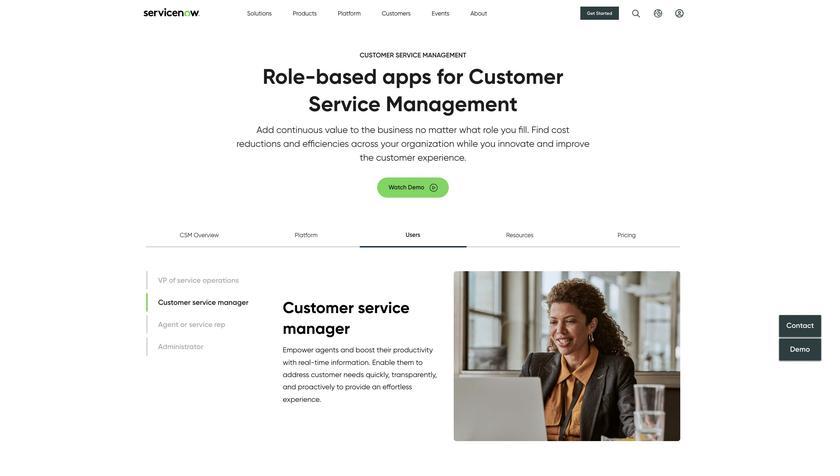 Task type: locate. For each thing, give the bounding box(es) containing it.
experience. inside "empower agents and boost their productivity with real-time information. enable them to address customer needs quickly, transparently, and proactively to provide an effortless experience."
[[283, 395, 321, 403]]

to up transparently,
[[416, 358, 423, 366]]

management up for
[[423, 51, 467, 59]]

1 horizontal spatial you
[[501, 124, 516, 135]]

1 vertical spatial customer
[[469, 63, 564, 89]]

1 vertical spatial you
[[481, 138, 496, 149]]

add
[[257, 124, 274, 135]]

0 horizontal spatial customer
[[283, 298, 354, 318]]

0 horizontal spatial to
[[337, 383, 344, 391]]

you down role
[[481, 138, 496, 149]]

2 vertical spatial customer
[[283, 298, 354, 318]]

customers button
[[382, 9, 411, 18]]

experience. down organization
[[418, 152, 467, 163]]

customer inside add continuous value to the business no matter what role you fill. find cost reductions and efficiencies across your organization while you innovate and improve the customer experience.
[[376, 152, 416, 163]]

their
[[377, 346, 392, 354]]

experience.
[[418, 152, 467, 163], [283, 395, 321, 403]]

apps
[[383, 63, 432, 89]]

0 horizontal spatial you
[[481, 138, 496, 149]]

an
[[372, 383, 381, 391]]

1 horizontal spatial customer
[[376, 152, 416, 163]]

and down find
[[537, 138, 554, 149]]

go to servicenow account image
[[676, 9, 684, 17]]

1 vertical spatial experience.
[[283, 395, 321, 403]]

and down address
[[283, 383, 296, 391]]

management down for
[[386, 91, 518, 117]]

to up the across
[[350, 124, 359, 135]]

1 vertical spatial management
[[386, 91, 518, 117]]

find
[[532, 124, 550, 135]]

1 vertical spatial customer
[[311, 370, 342, 379]]

1 horizontal spatial customer
[[360, 51, 394, 59]]

2 horizontal spatial customer
[[469, 63, 564, 89]]

1 vertical spatial to
[[416, 358, 423, 366]]

role-
[[263, 63, 316, 89]]

the down the across
[[360, 152, 374, 163]]

with
[[283, 358, 297, 366]]

to left the provide
[[337, 383, 344, 391]]

0 vertical spatial service
[[396, 51, 421, 59]]

quickly,
[[366, 370, 390, 379]]

1 horizontal spatial experience.
[[418, 152, 467, 163]]

add continuous value to the business no matter what role you fill. find cost reductions and efficiencies across your organization while you innovate and improve the customer experience.
[[237, 124, 590, 163]]

provide
[[345, 383, 370, 391]]

get started link
[[581, 7, 619, 20]]

solutions
[[247, 10, 272, 17]]

service
[[396, 51, 421, 59], [309, 91, 381, 117]]

customer down time
[[311, 370, 342, 379]]

customer down your
[[376, 152, 416, 163]]

real-
[[299, 358, 315, 366]]

needs
[[344, 370, 364, 379]]

to
[[350, 124, 359, 135], [416, 358, 423, 366], [337, 383, 344, 391]]

across
[[351, 138, 379, 149]]

the up the across
[[362, 124, 376, 135]]

1 vertical spatial service
[[309, 91, 381, 117]]

and down continuous
[[283, 138, 300, 149]]

and
[[283, 138, 300, 149], [537, 138, 554, 149], [341, 346, 354, 354], [283, 383, 296, 391]]

service up apps at the top of the page
[[396, 51, 421, 59]]

matter
[[429, 124, 457, 135]]

fill.
[[519, 124, 530, 135]]

platform
[[338, 10, 361, 17]]

you
[[501, 124, 516, 135], [481, 138, 496, 149]]

you left fill.
[[501, 124, 516, 135]]

about
[[471, 10, 487, 17]]

customer
[[376, 152, 416, 163], [311, 370, 342, 379]]

service up value
[[309, 91, 381, 117]]

about button
[[471, 9, 487, 18]]

0 vertical spatial experience.
[[418, 152, 467, 163]]

0 horizontal spatial experience.
[[283, 395, 321, 403]]

0 vertical spatial to
[[350, 124, 359, 135]]

the
[[362, 124, 376, 135], [360, 152, 374, 163]]

1 horizontal spatial to
[[350, 124, 359, 135]]

0 vertical spatial customer
[[376, 152, 416, 163]]

based
[[316, 63, 377, 89]]

contact link
[[780, 315, 822, 337]]

experience. down proactively
[[283, 395, 321, 403]]

organization
[[401, 138, 455, 149]]

1 vertical spatial the
[[360, 152, 374, 163]]

them
[[397, 358, 414, 366]]

customer
[[360, 51, 394, 59], [469, 63, 564, 89], [283, 298, 354, 318]]

2 horizontal spatial to
[[416, 358, 423, 366]]

0 horizontal spatial customer
[[311, 370, 342, 379]]

service
[[358, 298, 410, 318]]

efficiencies
[[303, 138, 349, 149]]

continuous
[[276, 124, 323, 135]]

contact
[[787, 321, 814, 330]]

productivity
[[393, 346, 433, 354]]

manager
[[283, 318, 350, 338]]

0 horizontal spatial service
[[309, 91, 381, 117]]

management
[[423, 51, 467, 59], [386, 91, 518, 117]]

customer inside customer service manager
[[283, 298, 354, 318]]

0 vertical spatial customer
[[360, 51, 394, 59]]



Task type: describe. For each thing, give the bounding box(es) containing it.
servicenow image
[[143, 8, 200, 16]]

innovate
[[498, 138, 535, 149]]

customer for service
[[360, 51, 394, 59]]

customers
[[382, 10, 411, 17]]

effortless
[[383, 383, 412, 391]]

solutions button
[[247, 9, 272, 18]]

boost
[[356, 346, 375, 354]]

proactively
[[298, 383, 335, 391]]

customer service manager
[[283, 298, 410, 338]]

events
[[432, 10, 450, 17]]

business
[[378, 124, 413, 135]]

time
[[315, 358, 329, 366]]

0 vertical spatial the
[[362, 124, 376, 135]]

2 vertical spatial to
[[337, 383, 344, 391]]

empower
[[283, 346, 314, 354]]

1 horizontal spatial service
[[396, 51, 421, 59]]

cost
[[552, 124, 570, 135]]

to inside add continuous value to the business no matter what role you fill. find cost reductions and efficiencies across your organization while you innovate and improve the customer experience.
[[350, 124, 359, 135]]

management inside role-based apps for customer service management
[[386, 91, 518, 117]]

demo link
[[780, 338, 822, 360]]

products button
[[293, 9, 317, 18]]

customer service management
[[360, 51, 467, 59]]

reductions
[[237, 138, 281, 149]]

while
[[457, 138, 478, 149]]

value
[[325, 124, 348, 135]]

and up "information."
[[341, 346, 354, 354]]

improve
[[556, 138, 590, 149]]

customer inside role-based apps for customer service management
[[469, 63, 564, 89]]

agents
[[316, 346, 339, 354]]

started
[[597, 10, 613, 16]]

0 vertical spatial management
[[423, 51, 467, 59]]

for
[[437, 63, 464, 89]]

experience. inside add continuous value to the business no matter what role you fill. find cost reductions and efficiencies across your organization while you innovate and improve the customer experience.
[[418, 152, 467, 163]]

customer for productivity
[[283, 298, 354, 318]]

your
[[381, 138, 399, 149]]

events button
[[432, 9, 450, 18]]

address
[[283, 370, 309, 379]]

products
[[293, 10, 317, 17]]

0 vertical spatial you
[[501, 124, 516, 135]]

empower agents and boost their productivity with real-time information. enable them to address customer needs quickly, transparently, and proactively to provide an effortless experience.
[[283, 346, 437, 403]]

role-based apps for customer service management
[[263, 63, 564, 117]]

what
[[459, 124, 481, 135]]

demo
[[791, 345, 811, 354]]

get started
[[587, 10, 613, 16]]

get
[[587, 10, 595, 16]]

platform button
[[338, 9, 361, 18]]

enable
[[372, 358, 395, 366]]

information.
[[331, 358, 371, 366]]

role
[[483, 124, 499, 135]]

service inside role-based apps for customer service management
[[309, 91, 381, 117]]

no
[[416, 124, 426, 135]]

transparently,
[[392, 370, 437, 379]]

customer inside "empower agents and boost their productivity with real-time information. enable them to address customer needs quickly, transparently, and proactively to provide an effortless experience."
[[311, 370, 342, 379]]



Task type: vqa. For each thing, say whether or not it's contained in the screenshot.
the bottommost END
no



